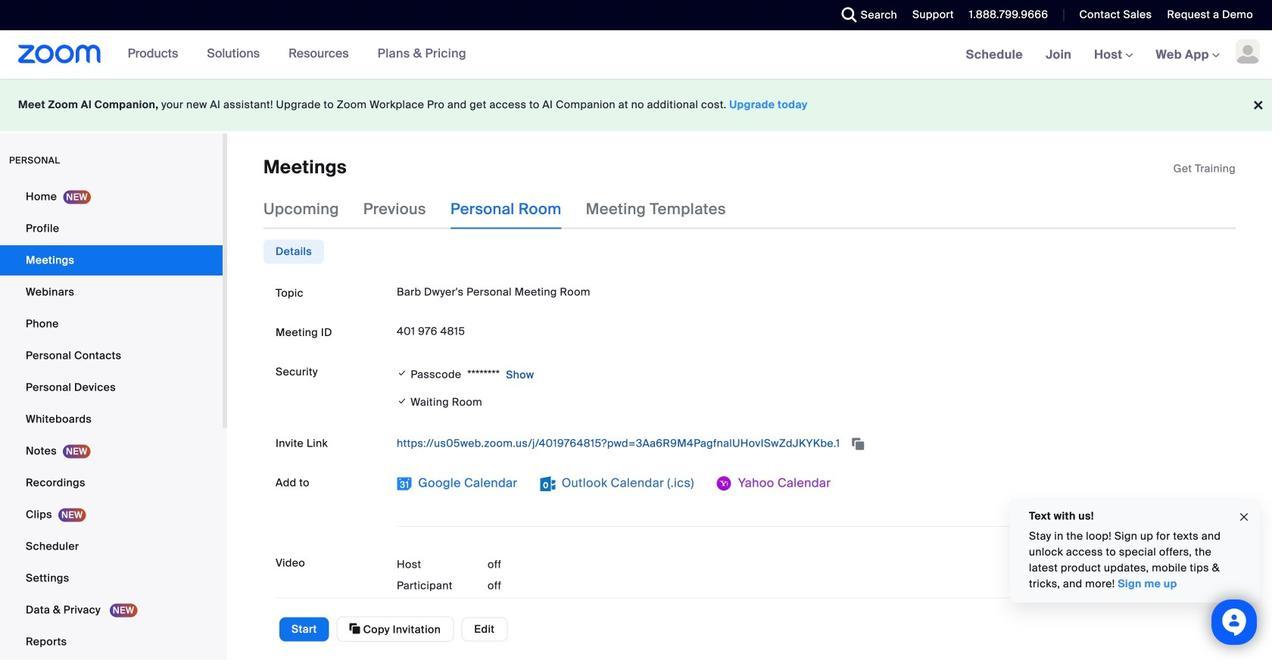 Task type: locate. For each thing, give the bounding box(es) containing it.
application
[[1174, 161, 1237, 177]]

tab
[[264, 240, 324, 264]]

copy image
[[350, 622, 361, 636]]

banner
[[0, 30, 1273, 80]]

product information navigation
[[101, 30, 478, 79]]

checked image
[[397, 394, 408, 409]]

close image
[[1239, 509, 1251, 526]]

copy url image
[[851, 439, 866, 450]]

add to yahoo calendar image
[[717, 477, 732, 492]]

footer
[[0, 79, 1273, 131]]

tabs of meeting tab list
[[264, 190, 751, 229]]

tab list
[[264, 240, 324, 264]]



Task type: vqa. For each thing, say whether or not it's contained in the screenshot.
Scheduler
no



Task type: describe. For each thing, give the bounding box(es) containing it.
profile picture image
[[1237, 39, 1261, 64]]

add to google calendar image
[[397, 477, 412, 492]]

add to outlook calendar (.ics) image
[[541, 477, 556, 492]]

personal menu menu
[[0, 182, 223, 659]]

meetings navigation
[[955, 30, 1273, 80]]

checked image
[[397, 366, 408, 381]]

zoom logo image
[[18, 45, 101, 64]]



